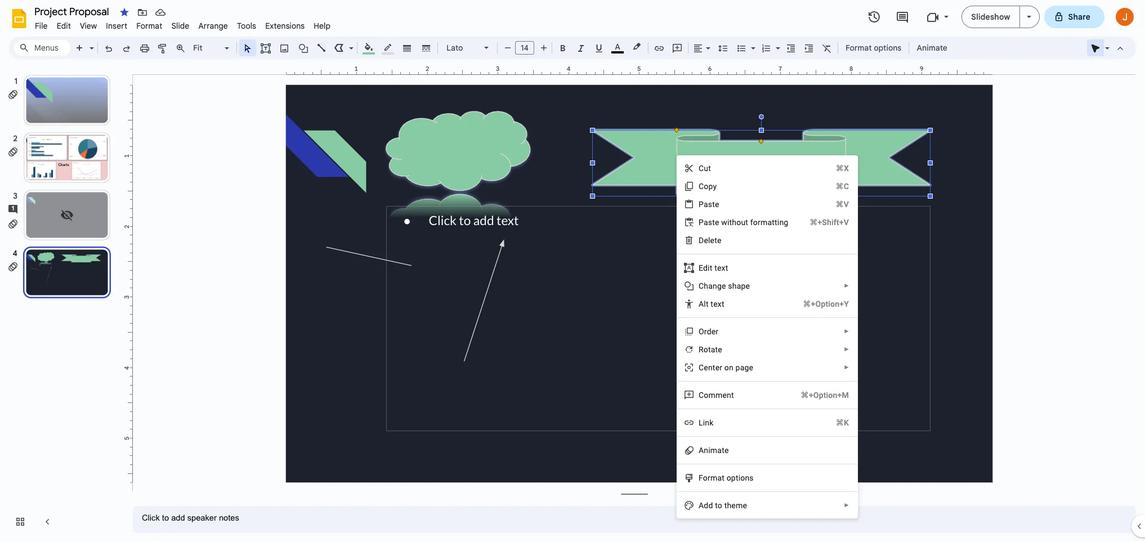 Task type: vqa. For each thing, say whether or not it's contained in the screenshot.
the Font size TEXT BOX
yes



Task type: describe. For each thing, give the bounding box(es) containing it.
shape image
[[297, 40, 310, 56]]

insert image image
[[278, 40, 291, 56]]

menu bar banner
[[0, 0, 1146, 542]]

center on page
[[699, 363, 754, 372]]

line & paragraph spacing image
[[717, 40, 730, 56]]

view
[[80, 21, 97, 31]]

Zoom text field
[[192, 40, 223, 56]]

slide
[[171, 21, 189, 31]]

extensions menu item
[[261, 19, 309, 33]]

page
[[736, 363, 754, 372]]

tools
[[237, 21, 256, 31]]

navigation inside application
[[0, 64, 124, 542]]

file
[[35, 21, 48, 31]]

Rename text field
[[30, 5, 115, 18]]

⌘k element
[[823, 417, 849, 429]]

help
[[314, 21, 331, 31]]

edit menu item
[[52, 19, 75, 33]]

edit for edit
[[57, 21, 71, 31]]

Menus field
[[14, 40, 70, 56]]

format options button
[[841, 39, 907, 56]]

delete
[[699, 236, 722, 245]]

animate inside menu
[[699, 446, 729, 455]]

menu bar inside menu bar "banner"
[[30, 15, 335, 33]]

view menu item
[[75, 19, 102, 33]]

menu containing cut
[[661, 0, 858, 542]]

add to theme
[[699, 501, 748, 510]]

⌘c
[[836, 182, 849, 191]]

share
[[1069, 12, 1091, 22]]

paste for paste
[[699, 200, 720, 209]]

edit for edit text
[[699, 264, 713, 273]]

format inside menu
[[699, 474, 725, 483]]

arrange
[[198, 21, 228, 31]]

animate button
[[912, 39, 953, 56]]

animate inside "button"
[[917, 43, 948, 53]]

paste without formatting
[[699, 218, 789, 227]]

live pointer settings image
[[1103, 41, 1110, 44]]

Zoom field
[[190, 40, 234, 56]]

arrange menu item
[[194, 19, 233, 33]]

⌘+option+m
[[801, 391, 849, 400]]

edit text
[[699, 264, 729, 273]]

application containing slideshow
[[0, 0, 1146, 542]]

⌘x element
[[823, 163, 849, 174]]

tools menu item
[[233, 19, 261, 33]]

⌘+option+y element
[[790, 299, 849, 310]]

main toolbar
[[70, 0, 954, 437]]

⌘v element
[[823, 199, 849, 210]]

⌘x
[[836, 164, 849, 173]]

⌘+shift+v
[[810, 218, 849, 227]]

change
[[699, 282, 726, 291]]

Font size field
[[515, 41, 539, 57]]

new slide with layout image
[[87, 41, 94, 44]]

⌘k
[[836, 419, 849, 428]]

⌘+option+m element
[[788, 390, 849, 401]]

text color image
[[612, 40, 624, 54]]

share button
[[1045, 6, 1105, 28]]

to
[[715, 501, 723, 510]]

format inside menu item
[[136, 21, 162, 31]]



Task type: locate. For each thing, give the bounding box(es) containing it.
extensions
[[265, 21, 305, 31]]

copy
[[699, 182, 717, 191]]

0 vertical spatial options
[[874, 43, 902, 53]]

add
[[699, 501, 713, 510]]

paste up delete
[[699, 218, 720, 227]]

theme
[[725, 501, 748, 510]]

1 vertical spatial animate
[[699, 446, 729, 455]]

slideshow
[[972, 12, 1011, 22]]

border weight list. 1px selected. option
[[401, 40, 414, 56]]

1 horizontal spatial format
[[699, 474, 725, 483]]

text for edit text
[[715, 264, 729, 273]]

2 horizontal spatial format
[[846, 43, 872, 53]]

format inside button
[[846, 43, 872, 53]]

alt
[[699, 300, 709, 309]]

1 horizontal spatial animate
[[917, 43, 948, 53]]

0 horizontal spatial format
[[136, 21, 162, 31]]

0 horizontal spatial options
[[727, 474, 754, 483]]

0 vertical spatial text
[[715, 264, 729, 273]]

paste
[[699, 200, 720, 209], [699, 218, 720, 227]]

1 vertical spatial paste
[[699, 218, 720, 227]]

alt text
[[699, 300, 725, 309]]

navigation
[[0, 64, 124, 542]]

0 vertical spatial animate
[[917, 43, 948, 53]]

options left animate "button"
[[874, 43, 902, 53]]

format options inside menu
[[699, 474, 754, 483]]

paste for paste without formatting
[[699, 218, 720, 227]]

► for center on page
[[844, 364, 850, 371]]

1 vertical spatial options
[[727, 474, 754, 483]]

menu bar
[[30, 15, 335, 33]]

3 ► from the top
[[844, 346, 850, 353]]

text right alt
[[711, 300, 725, 309]]

⌘c element
[[823, 181, 849, 192]]

0 vertical spatial paste
[[699, 200, 720, 209]]

1 horizontal spatial edit
[[699, 264, 713, 273]]

edit down rename text field at the top left of page
[[57, 21, 71, 31]]

text
[[715, 264, 729, 273], [711, 300, 725, 309]]

menu bar containing file
[[30, 15, 335, 33]]

► for add to theme
[[844, 502, 850, 509]]

lato
[[447, 43, 463, 53]]

file menu item
[[30, 19, 52, 33]]

0 horizontal spatial animate
[[699, 446, 729, 455]]

0 vertical spatial format
[[136, 21, 162, 31]]

1 vertical spatial text
[[711, 300, 725, 309]]

format
[[136, 21, 162, 31], [846, 43, 872, 53], [699, 474, 725, 483]]

insert
[[106, 21, 127, 31]]

edit up change
[[699, 264, 713, 273]]

1 horizontal spatial format options
[[846, 43, 902, 53]]

► for change shape
[[844, 283, 850, 289]]

0 vertical spatial edit
[[57, 21, 71, 31]]

1 vertical spatial edit
[[699, 264, 713, 273]]

1 ► from the top
[[844, 283, 850, 289]]

mode and view toolbar
[[1087, 37, 1130, 59]]

format options
[[846, 43, 902, 53], [699, 474, 754, 483]]

2 vertical spatial format
[[699, 474, 725, 483]]

cut
[[699, 164, 711, 173]]

options up theme
[[727, 474, 754, 483]]

format menu item
[[132, 19, 167, 33]]

comment
[[699, 391, 734, 400]]

options inside button
[[874, 43, 902, 53]]

edit inside menu
[[699, 264, 713, 273]]

⌘v
[[836, 200, 849, 209]]

options
[[874, 43, 902, 53], [727, 474, 754, 483]]

highlight color image
[[631, 40, 643, 54]]

border dash list. line dash: solid selected. option
[[420, 40, 433, 56]]

center
[[699, 363, 723, 372]]

presentation options image
[[1027, 16, 1032, 18]]

rotate
[[699, 345, 723, 354]]

► for rotate
[[844, 346, 850, 353]]

change shape
[[699, 282, 750, 291]]

1 horizontal spatial options
[[874, 43, 902, 53]]

link
[[699, 419, 714, 428]]

formatting
[[751, 218, 789, 227]]

fill color: light 2 #82c7a5, close to light cyan 1 image
[[362, 40, 375, 55]]

help menu item
[[309, 19, 335, 33]]

select line image
[[346, 41, 354, 44]]

shape
[[728, 282, 750, 291]]

⌘+option+y
[[803, 300, 849, 309]]

format options inside button
[[846, 43, 902, 53]]

border color: dark 2 light gray 1 image
[[382, 40, 395, 55]]

animate
[[917, 43, 948, 53], [699, 446, 729, 455]]

insert menu item
[[102, 19, 132, 33]]

2 ► from the top
[[844, 328, 850, 335]]

Font size text field
[[516, 41, 534, 55]]

text up change shape
[[715, 264, 729, 273]]

4 ► from the top
[[844, 364, 850, 371]]

menu
[[661, 0, 858, 542]]

on
[[725, 363, 734, 372]]

0 horizontal spatial format options
[[699, 474, 754, 483]]

0 vertical spatial format options
[[846, 43, 902, 53]]

text for alt text
[[711, 300, 725, 309]]

edit
[[57, 21, 71, 31], [699, 264, 713, 273]]

without
[[722, 218, 749, 227]]

1 vertical spatial format
[[846, 43, 872, 53]]

0 horizontal spatial edit
[[57, 21, 71, 31]]

order
[[699, 327, 719, 336]]

1 paste from the top
[[699, 200, 720, 209]]

edit inside menu item
[[57, 21, 71, 31]]

paste down copy
[[699, 200, 720, 209]]

⌘+shift+v element
[[797, 217, 849, 228]]

2 paste from the top
[[699, 218, 720, 227]]

►
[[844, 283, 850, 289], [844, 328, 850, 335], [844, 346, 850, 353], [844, 364, 850, 371], [844, 502, 850, 509]]

slide menu item
[[167, 19, 194, 33]]

1 vertical spatial format options
[[699, 474, 754, 483]]

► for order
[[844, 328, 850, 335]]

Star checkbox
[[117, 5, 132, 20]]

font list. lato selected. option
[[447, 40, 478, 56]]

5 ► from the top
[[844, 502, 850, 509]]

application
[[0, 0, 1146, 542]]

slideshow button
[[962, 6, 1020, 28]]



